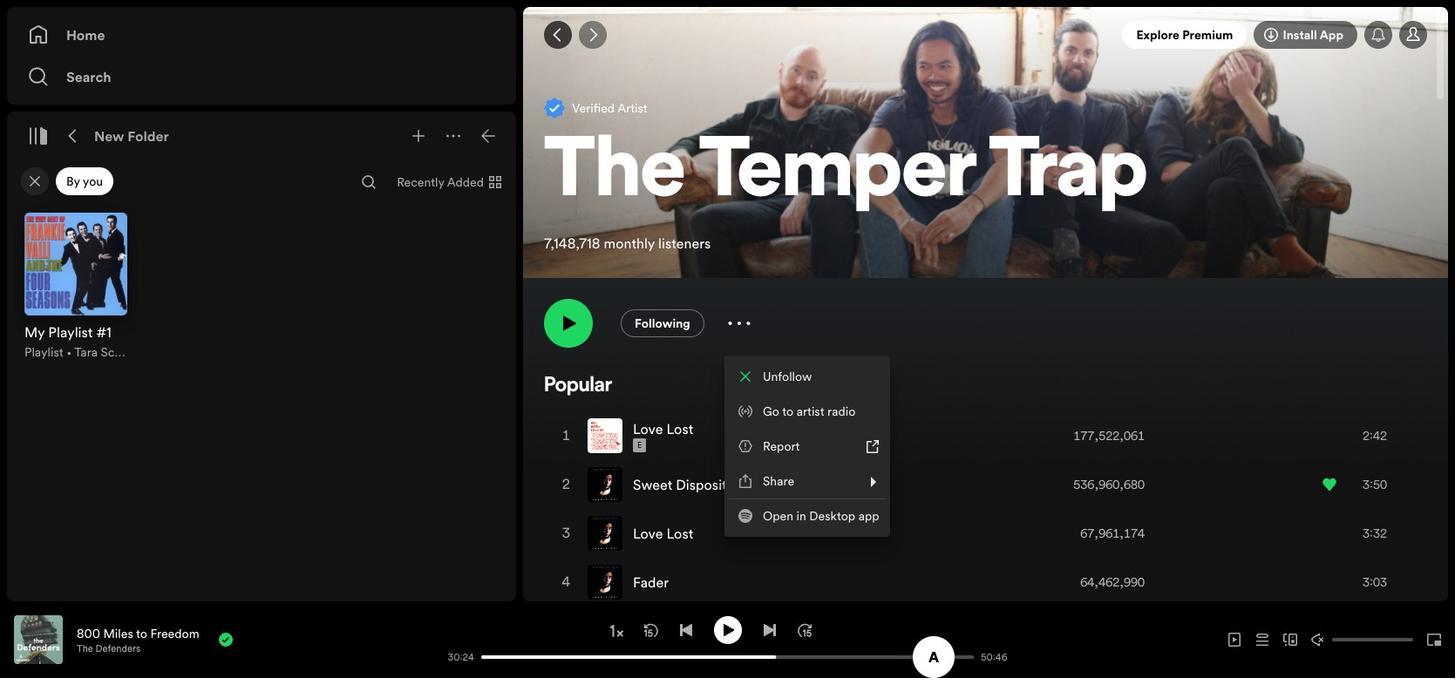 Task type: vqa. For each thing, say whether or not it's contained in the screenshot.
hits
no



Task type: locate. For each thing, give the bounding box(es) containing it.
2 love lost cell from the top
[[588, 510, 701, 557]]

50:46
[[981, 651, 1008, 664]]

desktop
[[810, 508, 856, 525]]

7,148,718 monthly listeners
[[544, 234, 711, 253]]

the left defenders
[[77, 642, 93, 655]]

install app link
[[1254, 21, 1358, 49]]

by
[[66, 173, 80, 190]]

0 vertical spatial to
[[782, 403, 794, 420]]

lost down sweet disposition link
[[667, 524, 694, 543]]

2 lost from the top
[[667, 524, 694, 543]]

1 horizontal spatial to
[[782, 403, 794, 420]]

love for love lost e
[[633, 420, 663, 439]]

1 vertical spatial lost
[[667, 524, 694, 543]]

love
[[633, 420, 663, 439], [633, 524, 663, 543]]

to inside button
[[782, 403, 794, 420]]

love up e
[[633, 420, 663, 439]]

1 vertical spatial love lost link
[[633, 524, 694, 543]]

love inside love lost e
[[633, 420, 663, 439]]

go to artist radio
[[763, 403, 856, 420]]

group containing playlist
[[14, 202, 138, 372]]

defenders
[[96, 642, 140, 655]]

in
[[797, 508, 807, 525]]

1 love lost cell from the top
[[588, 413, 701, 460]]

verified artist
[[572, 99, 648, 117]]

love lost cell up sweet
[[588, 413, 701, 460]]

skip back 15 seconds image
[[644, 623, 658, 637]]

fader cell
[[588, 559, 676, 606]]

menu
[[725, 356, 890, 537]]

to right miles
[[136, 625, 147, 642]]

share button
[[728, 464, 887, 499]]

1 vertical spatial love
[[633, 524, 663, 543]]

Recently Added, Grid view field
[[383, 168, 513, 196]]

0 horizontal spatial the
[[77, 642, 93, 655]]

open in desktop app button
[[728, 499, 887, 534]]

added
[[447, 174, 484, 191]]

e
[[638, 441, 642, 451]]

536,960,680
[[1074, 476, 1145, 494]]

None search field
[[355, 168, 383, 196]]

the down verified artist
[[544, 132, 686, 216]]

skip forward 15 seconds image
[[798, 623, 811, 637]]

to inside 800 miles to freedom the defenders
[[136, 625, 147, 642]]

love lost cell for 67,961,174
[[588, 510, 701, 557]]

lost right explicit element
[[667, 420, 694, 439]]

app
[[859, 508, 880, 525]]

external link image
[[866, 440, 880, 453]]

lost
[[667, 420, 694, 439], [667, 524, 694, 543]]

the defenders link
[[77, 642, 140, 655]]

group inside "main" element
[[14, 202, 138, 372]]

new folder button
[[91, 122, 173, 150]]

3:03
[[1363, 574, 1388, 591]]

fader
[[633, 573, 669, 592]]

lost inside love lost e
[[667, 420, 694, 439]]

177,522,061
[[1074, 427, 1145, 445]]

lost for love lost e
[[667, 420, 694, 439]]

0 horizontal spatial to
[[136, 625, 147, 642]]

what's new image
[[1372, 28, 1386, 42]]

love lost link down sweet disposition cell
[[633, 524, 694, 543]]

0 vertical spatial love
[[633, 420, 663, 439]]

following button
[[621, 310, 704, 338]]

2:42
[[1363, 427, 1388, 445]]

1 vertical spatial love lost cell
[[588, 510, 701, 557]]

go to artist radio button
[[728, 394, 887, 429]]

explore
[[1137, 26, 1180, 44]]

by you
[[66, 173, 103, 190]]

share
[[763, 473, 795, 490]]

0 vertical spatial love lost cell
[[588, 413, 701, 460]]

fader link
[[633, 573, 669, 592]]

By you checkbox
[[56, 167, 113, 195]]

you
[[83, 173, 103, 190]]

800 miles to freedom the defenders
[[77, 625, 199, 655]]

love up fader link
[[633, 524, 663, 543]]

love lost link up e
[[633, 420, 694, 439]]

3:50
[[1363, 476, 1388, 494]]

search in your library image
[[362, 175, 376, 189]]

group
[[14, 202, 138, 372]]

to right go on the bottom
[[782, 403, 794, 420]]

1 lost from the top
[[667, 420, 694, 439]]

disposition
[[676, 475, 746, 495]]

change speed image
[[607, 623, 625, 640]]

love lost link
[[633, 420, 694, 439], [633, 524, 694, 543]]

home
[[66, 25, 105, 44]]

1 vertical spatial the
[[77, 642, 93, 655]]

1 love from the top
[[633, 420, 663, 439]]

connect to a device image
[[1284, 633, 1298, 647]]

app
[[1320, 26, 1344, 44]]

to
[[782, 403, 794, 420], [136, 625, 147, 642]]

2 love lost link from the top
[[633, 524, 694, 543]]

recently
[[397, 174, 445, 191]]

report link
[[728, 429, 887, 464]]

playlist •
[[24, 344, 74, 361]]

1 horizontal spatial the
[[544, 132, 686, 216]]

the inside 800 miles to freedom the defenders
[[77, 642, 93, 655]]

love lost cell up fader link
[[588, 510, 701, 557]]

0 vertical spatial love lost link
[[633, 420, 694, 439]]

1 vertical spatial to
[[136, 625, 147, 642]]

67,961,174
[[1081, 525, 1145, 543]]

2 love from the top
[[633, 524, 663, 543]]

the
[[544, 132, 686, 216], [77, 642, 93, 655]]

love lost cell
[[588, 413, 701, 460], [588, 510, 701, 557]]

0 vertical spatial lost
[[667, 420, 694, 439]]

report
[[763, 438, 800, 455]]

previous image
[[679, 623, 693, 637]]

love lost e
[[633, 420, 694, 451]]



Task type: describe. For each thing, give the bounding box(es) containing it.
go back image
[[551, 28, 565, 42]]

explore premium button
[[1123, 21, 1247, 49]]

open
[[763, 508, 794, 525]]

play image
[[721, 623, 735, 637]]

folder
[[128, 126, 169, 146]]

open in desktop app
[[763, 508, 880, 525]]

install
[[1283, 26, 1318, 44]]

top bar and user menu element
[[523, 7, 1449, 63]]

7,148,718
[[544, 234, 600, 253]]

30:24
[[448, 651, 474, 664]]

volume off image
[[1312, 633, 1326, 647]]

love for love lost
[[633, 524, 663, 543]]

main element
[[7, 7, 516, 602]]

temper
[[699, 132, 976, 216]]

listeners
[[658, 234, 711, 253]]

search link
[[28, 59, 495, 94]]

artist
[[797, 403, 825, 420]]

explore premium
[[1137, 26, 1234, 44]]

sweet disposition link
[[633, 475, 746, 495]]

800 miles to freedom link
[[77, 625, 199, 642]]

3:50 cell
[[1323, 462, 1412, 509]]

unfollow
[[763, 368, 812, 385]]

now playing: 800 miles to freedom by the defenders footer
[[14, 616, 439, 665]]

verified
[[572, 99, 615, 117]]

none search field inside "main" element
[[355, 168, 383, 196]]

premium
[[1183, 26, 1234, 44]]

lost for love lost
[[667, 524, 694, 543]]

new folder
[[94, 126, 169, 146]]

next image
[[763, 623, 777, 637]]

0 vertical spatial the
[[544, 132, 686, 216]]

2:42 cell
[[1323, 413, 1412, 460]]

playlist
[[24, 344, 63, 361]]

3:32
[[1363, 525, 1388, 543]]

trap
[[989, 132, 1148, 216]]

go
[[763, 403, 780, 420]]

artist
[[618, 99, 648, 117]]

player controls element
[[284, 616, 1016, 664]]

sweet disposition
[[633, 475, 746, 495]]

following
[[635, 315, 691, 332]]

unfollow button
[[728, 359, 887, 394]]

now playing view image
[[41, 624, 55, 638]]

monthly
[[604, 234, 655, 253]]

miles
[[103, 625, 133, 642]]

go forward image
[[586, 28, 600, 42]]

install app
[[1283, 26, 1344, 44]]

•
[[66, 344, 72, 361]]

clear filters image
[[28, 174, 42, 188]]

love lost
[[633, 524, 694, 543]]

home link
[[28, 17, 495, 52]]

sweet disposition cell
[[588, 462, 753, 509]]

love lost cell for 177,522,061
[[588, 413, 701, 460]]

explicit element
[[633, 439, 646, 453]]

popular
[[544, 376, 612, 397]]

sweet
[[633, 475, 673, 495]]

800
[[77, 625, 100, 642]]

new
[[94, 126, 124, 146]]

search
[[66, 67, 111, 86]]

the temper trap
[[544, 132, 1148, 216]]

1 love lost link from the top
[[633, 420, 694, 439]]

radio
[[828, 403, 856, 420]]

64,462,990
[[1081, 574, 1145, 591]]

menu containing unfollow
[[725, 356, 890, 537]]

recently added
[[397, 174, 484, 191]]

freedom
[[150, 625, 199, 642]]



